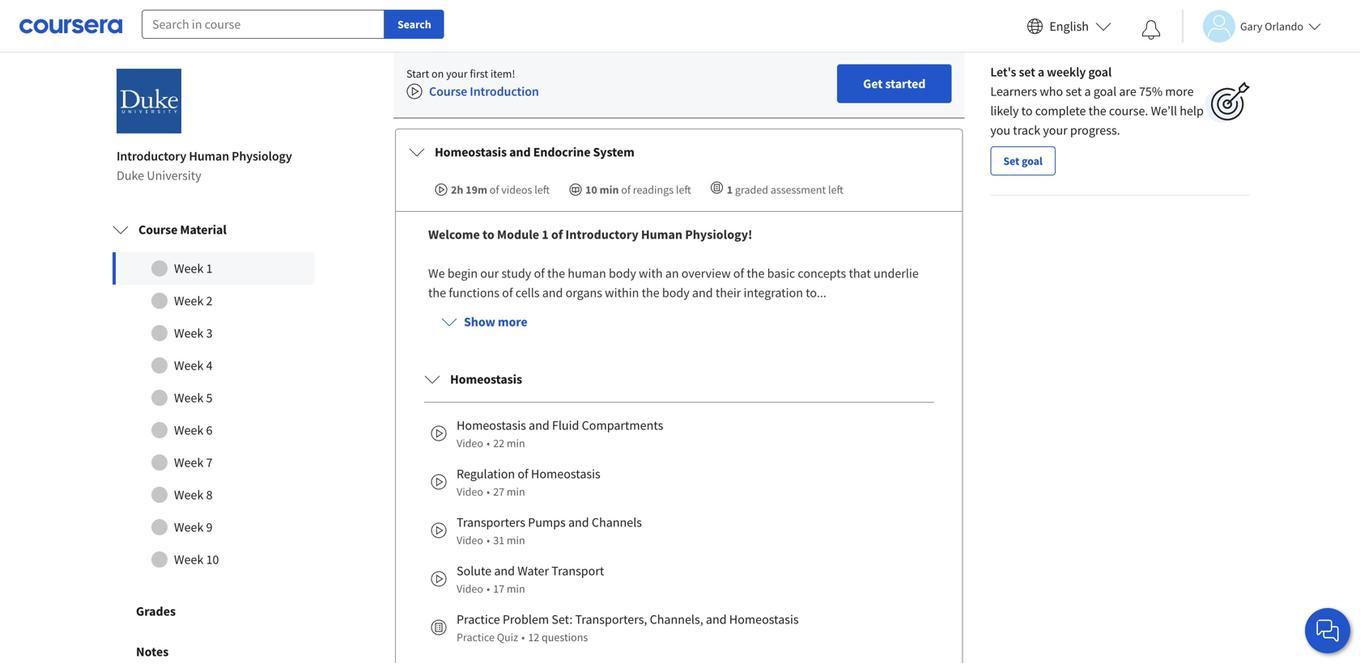 Task type: vqa. For each thing, say whether or not it's contained in the screenshot.


Task type: describe. For each thing, give the bounding box(es) containing it.
week for week 4
[[174, 358, 204, 374]]

reading
[[457, 62, 495, 76]]

set goal
[[1003, 154, 1043, 168]]

week 9 link
[[113, 512, 315, 544]]

• inside "transporters pumps and channels video • 31 min"
[[487, 534, 490, 548]]

started
[[885, 76, 926, 92]]

with
[[639, 266, 663, 282]]

notes
[[136, 644, 169, 661]]

min inside get to know your classmates reading • 10 min
[[519, 62, 537, 76]]

week 6
[[174, 423, 213, 439]]

their
[[716, 285, 741, 301]]

of up their
[[733, 266, 744, 282]]

4
[[206, 358, 213, 374]]

course introduction link
[[406, 83, 539, 103]]

progress.
[[1070, 122, 1120, 139]]

more inside learners who set a goal are 75% more likely to complete the course. we'll help you track your progress.
[[1165, 83, 1194, 100]]

notes link
[[97, 632, 330, 664]]

to...
[[806, 285, 826, 301]]

1 inside week 1 link
[[206, 261, 213, 277]]

min down system
[[600, 183, 619, 197]]

• inside get to know your classmates reading • 10 min
[[498, 62, 502, 76]]

basic
[[767, 266, 795, 282]]

to for 10
[[478, 43, 489, 59]]

your inside learners who set a goal are 75% more likely to complete the course. we'll help you track your progress.
[[1043, 122, 1068, 139]]

week 8
[[174, 487, 213, 504]]

we begin our study of the human body with an overview of the basic concepts that underlie the functions of cells and organs within the body and their integration to...
[[428, 266, 919, 301]]

compartments
[[582, 418, 663, 434]]

assessment
[[771, 183, 826, 197]]

left for 10 min of readings left
[[676, 183, 691, 197]]

the left human
[[547, 266, 565, 282]]

the down we
[[428, 285, 446, 301]]

week for week 10
[[174, 552, 204, 568]]

week 1
[[174, 261, 213, 277]]

of left readings
[[621, 183, 631, 197]]

show more
[[464, 314, 528, 330]]

week 1 link
[[113, 253, 315, 285]]

the inside learners who set a goal are 75% more likely to complete the course. we'll help you track your progress.
[[1089, 103, 1106, 119]]

week for week 9
[[174, 520, 204, 536]]

transporters pumps and channels video • 31 min
[[457, 515, 642, 548]]

course for course introduction
[[429, 83, 467, 100]]

17
[[493, 582, 504, 597]]

show more button
[[428, 303, 540, 342]]

overview
[[681, 266, 731, 282]]

set
[[1003, 154, 1019, 168]]

questions
[[542, 631, 588, 645]]

homeostasis inside practice problem set: transporters, channels, and homeostasis practice quiz • 12 questions
[[729, 612, 799, 628]]

practice problem set: transporters, channels, and homeostasis practice quiz • 12 questions
[[457, 612, 799, 645]]

and right cells on the top left
[[542, 285, 563, 301]]

learners who set a goal are 75% more likely to complete the course. we'll help you track your progress.
[[990, 83, 1204, 139]]

3
[[206, 326, 213, 342]]

track
[[1013, 122, 1040, 139]]

get started
[[863, 76, 926, 92]]

endocrine
[[533, 144, 590, 160]]

0 horizontal spatial set
[[1019, 64, 1035, 80]]

physiology!
[[685, 227, 752, 243]]

organs
[[566, 285, 602, 301]]

fluid
[[552, 418, 579, 434]]

homeostasis for homeostasis
[[450, 372, 522, 388]]

• inside homeostasis and fluid compartments video • 22 min
[[487, 436, 490, 451]]

9
[[206, 520, 213, 536]]

to for physiology!
[[482, 227, 494, 243]]

week 5
[[174, 390, 213, 406]]

and inside homeostasis and endocrine system dropdown button
[[509, 144, 531, 160]]

show
[[464, 314, 495, 330]]

2h 19m of videos left
[[451, 183, 550, 197]]

search button
[[385, 10, 444, 39]]

1 practice from the top
[[457, 612, 500, 628]]

study
[[501, 266, 531, 282]]

learners
[[990, 83, 1037, 100]]

1 horizontal spatial introductory
[[565, 227, 639, 243]]

homeostasis button
[[411, 357, 947, 402]]

2 vertical spatial 10
[[206, 552, 219, 568]]

and inside solute and water transport video • 17 min
[[494, 564, 515, 580]]

gary orlando button
[[1182, 10, 1321, 43]]

grades
[[136, 604, 176, 620]]

1 vertical spatial human
[[641, 227, 683, 243]]

week 3 link
[[113, 317, 315, 350]]

0 horizontal spatial a
[[1038, 64, 1044, 80]]

1 horizontal spatial 1
[[542, 227, 549, 243]]

within
[[605, 285, 639, 301]]

gary orlando
[[1240, 19, 1303, 34]]

readings
[[633, 183, 674, 197]]

help
[[1180, 103, 1204, 119]]

get to know your classmates reading • 10 min
[[457, 43, 613, 76]]

orlando
[[1265, 19, 1303, 34]]

human
[[568, 266, 606, 282]]

course introduction
[[429, 83, 539, 100]]

week for week 5
[[174, 390, 204, 406]]

video for solute
[[457, 582, 483, 597]]

your
[[525, 43, 549, 59]]

min inside regulation of homeostasis video • 27 min
[[507, 485, 525, 500]]

channels
[[592, 515, 642, 531]]

week 10 link
[[113, 544, 315, 576]]

introductory inside introductory human physiology duke university
[[117, 148, 186, 164]]

the left basic
[[747, 266, 765, 282]]

week for week 6
[[174, 423, 204, 439]]

0 vertical spatial 1
[[727, 183, 733, 197]]

underlie
[[874, 266, 919, 282]]

week 2
[[174, 293, 213, 309]]

a inside learners who set a goal are 75% more likely to complete the course. we'll help you track your progress.
[[1084, 83, 1091, 100]]

course for course material
[[138, 222, 178, 238]]

10 min of readings left
[[585, 183, 691, 197]]

week 7 link
[[113, 447, 315, 479]]

problem
[[503, 612, 549, 628]]

video for transporters
[[457, 534, 483, 548]]

Search in course text field
[[142, 10, 385, 39]]

welcome to module 1 of introductory human physiology!
[[428, 227, 752, 243]]

31
[[493, 534, 504, 548]]

system
[[593, 144, 634, 160]]

are
[[1119, 83, 1136, 100]]

2 practice from the top
[[457, 631, 495, 645]]

regulation of homeostasis video • 27 min
[[457, 466, 601, 500]]

week 5 link
[[113, 382, 315, 415]]

75%
[[1139, 83, 1163, 100]]

videos
[[501, 183, 532, 197]]

get for get started
[[863, 76, 883, 92]]

welcome
[[428, 227, 480, 243]]

week 9
[[174, 520, 213, 536]]

week for week 7
[[174, 455, 204, 471]]

• inside practice problem set: transporters, channels, and homeostasis practice quiz • 12 questions
[[521, 631, 525, 645]]



Task type: locate. For each thing, give the bounding box(es) containing it.
2
[[206, 293, 213, 309]]

1 up 2
[[206, 261, 213, 277]]

body down an
[[662, 285, 690, 301]]

1 vertical spatial 10
[[585, 183, 597, 197]]

left right readings
[[676, 183, 691, 197]]

coursera image
[[19, 13, 122, 39]]

6 week from the top
[[174, 423, 204, 439]]

concepts
[[798, 266, 846, 282]]

7
[[206, 455, 213, 471]]

classmates
[[552, 43, 613, 59]]

homeostasis inside homeostasis and fluid compartments video • 22 min
[[457, 418, 526, 434]]

0 horizontal spatial course
[[138, 222, 178, 238]]

1 left graded
[[727, 183, 733, 197]]

help center image
[[1318, 622, 1337, 641]]

week down week 9 on the left of page
[[174, 552, 204, 568]]

1 vertical spatial 1
[[542, 227, 549, 243]]

0 vertical spatial set
[[1019, 64, 1035, 80]]

we
[[428, 266, 445, 282]]

• down know
[[498, 62, 502, 76]]

and
[[509, 144, 531, 160], [542, 285, 563, 301], [692, 285, 713, 301], [529, 418, 549, 434], [568, 515, 589, 531], [494, 564, 515, 580], [706, 612, 727, 628]]

• left 31
[[487, 534, 490, 548]]

1 vertical spatial course
[[138, 222, 178, 238]]

physiology
[[232, 148, 292, 164]]

human up an
[[641, 227, 683, 243]]

practice left quiz
[[457, 631, 495, 645]]

week left 6
[[174, 423, 204, 439]]

• left "22" at the left of the page
[[487, 436, 490, 451]]

duke university image
[[117, 69, 181, 134]]

of inside regulation of homeostasis video • 27 min
[[518, 466, 528, 483]]

video inside solute and water transport video • 17 min
[[457, 582, 483, 597]]

the down with
[[642, 285, 660, 301]]

your right the on in the top of the page
[[446, 66, 468, 81]]

1 horizontal spatial get
[[863, 76, 883, 92]]

let's
[[990, 64, 1016, 80]]

10 down week 9 link
[[206, 552, 219, 568]]

gary
[[1240, 19, 1262, 34]]

quiz
[[497, 631, 518, 645]]

your down the complete
[[1043, 122, 1068, 139]]

video inside "transporters pumps and channels video • 31 min"
[[457, 534, 483, 548]]

0 vertical spatial more
[[1165, 83, 1194, 100]]

video inside regulation of homeostasis video • 27 min
[[457, 485, 483, 500]]

to up reading
[[478, 43, 489, 59]]

1 vertical spatial goal
[[1094, 83, 1117, 100]]

body up within
[[609, 266, 636, 282]]

7 week from the top
[[174, 455, 204, 471]]

homeostasis inside regulation of homeostasis video • 27 min
[[531, 466, 601, 483]]

first
[[470, 66, 488, 81]]

0 vertical spatial to
[[478, 43, 489, 59]]

regulation
[[457, 466, 515, 483]]

set up learners
[[1019, 64, 1035, 80]]

to inside learners who set a goal are 75% more likely to complete the course. we'll help you track your progress.
[[1021, 103, 1033, 119]]

to up track
[[1021, 103, 1033, 119]]

goal inside button
[[1022, 154, 1043, 168]]

week 7
[[174, 455, 213, 471]]

weekly
[[1047, 64, 1086, 80]]

search
[[398, 17, 431, 32]]

2 vertical spatial goal
[[1022, 154, 1043, 168]]

0 horizontal spatial 1
[[206, 261, 213, 277]]

human
[[189, 148, 229, 164], [641, 227, 683, 243]]

0 horizontal spatial get
[[457, 43, 475, 59]]

• inside solute and water transport video • 17 min
[[487, 582, 490, 597]]

introduction
[[470, 83, 539, 100]]

0 horizontal spatial your
[[446, 66, 468, 81]]

set down weekly
[[1066, 83, 1082, 100]]

week left 9
[[174, 520, 204, 536]]

more up "help"
[[1165, 83, 1194, 100]]

0 vertical spatial your
[[446, 66, 468, 81]]

2 video from the top
[[457, 485, 483, 500]]

pumps
[[528, 515, 566, 531]]

6
[[206, 423, 213, 439]]

1 horizontal spatial a
[[1084, 83, 1091, 100]]

2 horizontal spatial 1
[[727, 183, 733, 197]]

22
[[493, 436, 504, 451]]

8 week from the top
[[174, 487, 204, 504]]

1 vertical spatial more
[[498, 314, 528, 330]]

practice up quiz
[[457, 612, 500, 628]]

and inside practice problem set: transporters, channels, and homeostasis practice quiz • 12 questions
[[706, 612, 727, 628]]

1 vertical spatial a
[[1084, 83, 1091, 100]]

week 6 link
[[113, 415, 315, 447]]

week 8 link
[[113, 479, 315, 512]]

and inside homeostasis and fluid compartments video • 22 min
[[529, 418, 549, 434]]

1 horizontal spatial set
[[1066, 83, 1082, 100]]

set:
[[552, 612, 573, 628]]

item!
[[490, 66, 515, 81]]

goal for weekly
[[1088, 64, 1112, 80]]

transport
[[552, 564, 604, 580]]

chat with us image
[[1315, 619, 1341, 644]]

more down cells on the top left
[[498, 314, 528, 330]]

• inside regulation of homeostasis video • 27 min
[[487, 485, 490, 500]]

0 vertical spatial body
[[609, 266, 636, 282]]

video left "22" at the left of the page
[[457, 436, 483, 451]]

0 vertical spatial human
[[189, 148, 229, 164]]

and right pumps
[[568, 515, 589, 531]]

get inside get to know your classmates reading • 10 min
[[457, 43, 475, 59]]

2 horizontal spatial 10
[[585, 183, 597, 197]]

to left module
[[482, 227, 494, 243]]

and up 17
[[494, 564, 515, 580]]

week for week 2
[[174, 293, 204, 309]]

week for week 3
[[174, 326, 204, 342]]

0 vertical spatial a
[[1038, 64, 1044, 80]]

more inside button
[[498, 314, 528, 330]]

goal inside learners who set a goal are 75% more likely to complete the course. we'll help you track your progress.
[[1094, 83, 1117, 100]]

channels,
[[650, 612, 703, 628]]

get left started
[[863, 76, 883, 92]]

set inside learners who set a goal are 75% more likely to complete the course. we'll help you track your progress.
[[1066, 83, 1082, 100]]

grades link
[[97, 592, 330, 632]]

min down your
[[519, 62, 537, 76]]

min right 27
[[507, 485, 525, 500]]

start
[[406, 66, 429, 81]]

duke
[[117, 168, 144, 184]]

1 vertical spatial practice
[[457, 631, 495, 645]]

1 vertical spatial set
[[1066, 83, 1082, 100]]

homeostasis and endocrine system
[[435, 144, 634, 160]]

1 right module
[[542, 227, 549, 243]]

cells
[[515, 285, 540, 301]]

week for week 8
[[174, 487, 204, 504]]

2 vertical spatial to
[[482, 227, 494, 243]]

week left 4
[[174, 358, 204, 374]]

of
[[490, 183, 499, 197], [621, 183, 631, 197], [551, 227, 563, 243], [534, 266, 545, 282], [733, 266, 744, 282], [502, 285, 513, 301], [518, 466, 528, 483]]

27
[[493, 485, 504, 500]]

• left the 12
[[521, 631, 525, 645]]

human up university
[[189, 148, 229, 164]]

1 horizontal spatial left
[[676, 183, 691, 197]]

10 week from the top
[[174, 552, 204, 568]]

min inside solute and water transport video • 17 min
[[507, 582, 525, 597]]

0 horizontal spatial introductory
[[117, 148, 186, 164]]

of up cells on the top left
[[534, 266, 545, 282]]

0 horizontal spatial 10
[[206, 552, 219, 568]]

a up who
[[1038, 64, 1044, 80]]

begin
[[447, 266, 478, 282]]

4 week from the top
[[174, 358, 204, 374]]

1 video from the top
[[457, 436, 483, 451]]

1 graded assessment left
[[727, 183, 843, 197]]

left right assessment
[[828, 183, 843, 197]]

set
[[1019, 64, 1035, 80], [1066, 83, 1082, 100]]

homeostasis and endocrine system button
[[396, 130, 962, 175]]

min inside "transporters pumps and channels video • 31 min"
[[507, 534, 525, 548]]

start on your first item!
[[406, 66, 515, 81]]

2 left from the left
[[676, 183, 691, 197]]

0 vertical spatial get
[[457, 43, 475, 59]]

solute
[[457, 564, 492, 580]]

week 4
[[174, 358, 213, 374]]

and inside "transporters pumps and channels video • 31 min"
[[568, 515, 589, 531]]

1 horizontal spatial 10
[[505, 62, 516, 76]]

video inside homeostasis and fluid compartments video • 22 min
[[457, 436, 483, 451]]

of right regulation
[[518, 466, 528, 483]]

3 week from the top
[[174, 326, 204, 342]]

• left 17
[[487, 582, 490, 597]]

10 down system
[[585, 183, 597, 197]]

1 vertical spatial body
[[662, 285, 690, 301]]

1 horizontal spatial body
[[662, 285, 690, 301]]

0 horizontal spatial human
[[189, 148, 229, 164]]

transporters
[[457, 515, 525, 531]]

1 week from the top
[[174, 261, 204, 277]]

• left 27
[[487, 485, 490, 500]]

of right 19m
[[490, 183, 499, 197]]

the up progress.
[[1089, 103, 1106, 119]]

10 down know
[[505, 62, 516, 76]]

week for week 1
[[174, 261, 204, 277]]

and down overview
[[692, 285, 713, 301]]

9 week from the top
[[174, 520, 204, 536]]

who
[[1040, 83, 1063, 100]]

goal for a
[[1094, 83, 1117, 100]]

show notifications image
[[1141, 20, 1161, 40]]

video for homeostasis
[[457, 436, 483, 451]]

an
[[665, 266, 679, 282]]

introductory up human
[[565, 227, 639, 243]]

week left 3
[[174, 326, 204, 342]]

get up reading
[[457, 43, 475, 59]]

0 horizontal spatial more
[[498, 314, 528, 330]]

we'll
[[1151, 103, 1177, 119]]

5 week from the top
[[174, 390, 204, 406]]

likely
[[990, 103, 1019, 119]]

3 video from the top
[[457, 534, 483, 548]]

left right videos
[[534, 183, 550, 197]]

goal
[[1088, 64, 1112, 80], [1094, 83, 1117, 100], [1022, 154, 1043, 168]]

0 vertical spatial practice
[[457, 612, 500, 628]]

and right channels,
[[706, 612, 727, 628]]

min right 17
[[507, 582, 525, 597]]

functions
[[449, 285, 499, 301]]

get inside button
[[863, 76, 883, 92]]

get for get to know your classmates reading • 10 min
[[457, 43, 475, 59]]

homeostasis for homeostasis and fluid compartments video • 22 min
[[457, 418, 526, 434]]

0 vertical spatial 10
[[505, 62, 516, 76]]

min right 31
[[507, 534, 525, 548]]

let's set a weekly goal
[[990, 64, 1112, 80]]

goal left are
[[1094, 83, 1117, 100]]

1 horizontal spatial course
[[429, 83, 467, 100]]

course material button
[[100, 207, 328, 253]]

min inside homeostasis and fluid compartments video • 22 min
[[507, 436, 525, 451]]

week left 2
[[174, 293, 204, 309]]

homeostasis for homeostasis and endocrine system
[[435, 144, 507, 160]]

3 left from the left
[[828, 183, 843, 197]]

a down weekly
[[1084, 83, 1091, 100]]

university
[[147, 168, 201, 184]]

1 horizontal spatial your
[[1043, 122, 1068, 139]]

and up videos
[[509, 144, 531, 160]]

1 vertical spatial your
[[1043, 122, 1068, 139]]

19m
[[466, 183, 487, 197]]

to inside get to know your classmates reading • 10 min
[[478, 43, 489, 59]]

1 horizontal spatial more
[[1165, 83, 1194, 100]]

5
[[206, 390, 213, 406]]

you
[[990, 122, 1010, 139]]

course inside dropdown button
[[138, 222, 178, 238]]

graded
[[735, 183, 768, 197]]

1 vertical spatial introductory
[[565, 227, 639, 243]]

2 vertical spatial 1
[[206, 261, 213, 277]]

and left fluid
[[529, 418, 549, 434]]

1 vertical spatial get
[[863, 76, 883, 92]]

2 week from the top
[[174, 293, 204, 309]]

1 vertical spatial to
[[1021, 103, 1033, 119]]

goal right weekly
[[1088, 64, 1112, 80]]

10 inside get to know your classmates reading • 10 min
[[505, 62, 516, 76]]

week left "8" on the bottom of page
[[174, 487, 204, 504]]

of right module
[[551, 227, 563, 243]]

1 horizontal spatial human
[[641, 227, 683, 243]]

0 vertical spatial goal
[[1088, 64, 1112, 80]]

introductory up duke
[[117, 148, 186, 164]]

week left 5
[[174, 390, 204, 406]]

course
[[429, 83, 467, 100], [138, 222, 178, 238]]

course down the on in the top of the page
[[429, 83, 467, 100]]

4 video from the top
[[457, 582, 483, 597]]

video down the solute
[[457, 582, 483, 597]]

course material
[[138, 222, 227, 238]]

0 vertical spatial course
[[429, 83, 467, 100]]

•
[[498, 62, 502, 76], [487, 436, 490, 451], [487, 485, 490, 500], [487, 534, 490, 548], [487, 582, 490, 597], [521, 631, 525, 645]]

goal right set
[[1022, 154, 1043, 168]]

0 vertical spatial introductory
[[117, 148, 186, 164]]

solute and water transport video • 17 min
[[457, 564, 604, 597]]

2 horizontal spatial left
[[828, 183, 843, 197]]

of left cells on the top left
[[502, 285, 513, 301]]

water
[[517, 564, 549, 580]]

week left 7
[[174, 455, 204, 471]]

course left material
[[138, 222, 178, 238]]

left for 2h 19m of videos left
[[534, 183, 550, 197]]

video down transporters
[[457, 534, 483, 548]]

human inside introductory human physiology duke university
[[189, 148, 229, 164]]

week up week 2
[[174, 261, 204, 277]]

1 left from the left
[[534, 183, 550, 197]]

min right "22" at the left of the page
[[507, 436, 525, 451]]

0 horizontal spatial body
[[609, 266, 636, 282]]

homeostasis and fluid compartments video • 22 min
[[457, 418, 663, 451]]

0 horizontal spatial left
[[534, 183, 550, 197]]

week 10
[[174, 552, 219, 568]]

integration
[[744, 285, 803, 301]]

know
[[492, 43, 523, 59]]

12
[[528, 631, 539, 645]]

homeostasis
[[435, 144, 507, 160], [450, 372, 522, 388], [457, 418, 526, 434], [531, 466, 601, 483], [729, 612, 799, 628]]

a
[[1038, 64, 1044, 80], [1084, 83, 1091, 100]]

video down regulation
[[457, 485, 483, 500]]



